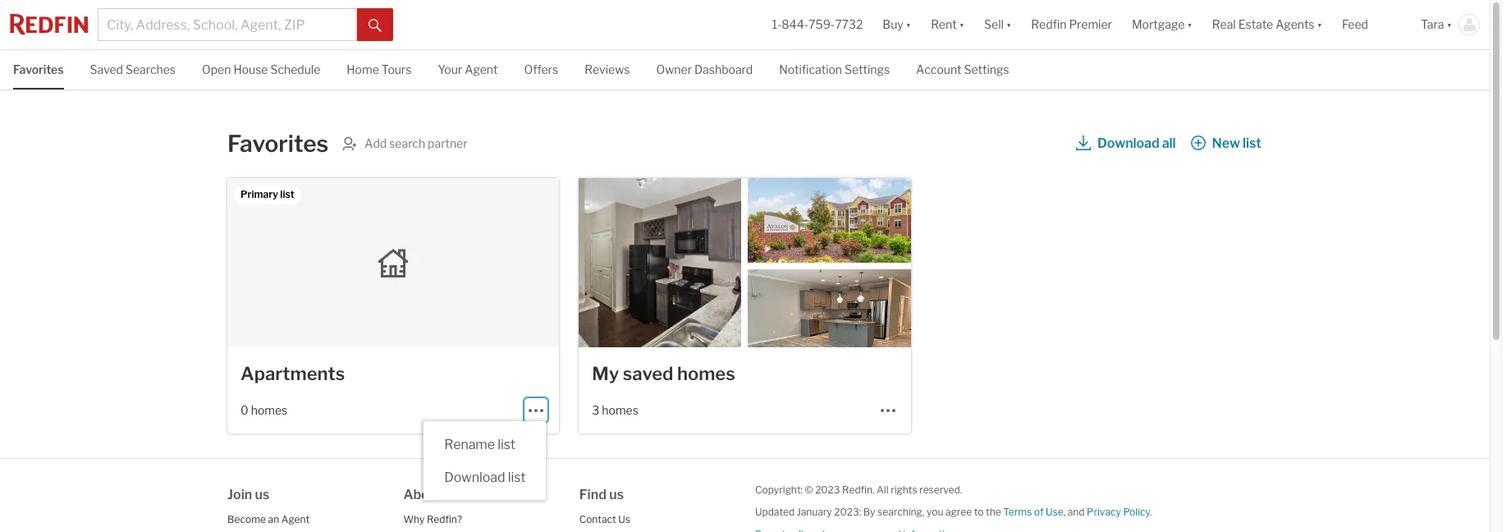 Task type: locate. For each thing, give the bounding box(es) containing it.
▾ inside real estate agents ▾ link
[[1317, 18, 1323, 32]]

us right find
[[609, 487, 624, 503]]

0 vertical spatial agent
[[465, 62, 498, 76]]

1 settings from the left
[[845, 62, 890, 76]]

1 horizontal spatial homes
[[602, 403, 639, 417]]

saved searches link
[[90, 50, 176, 88]]

download down rename
[[444, 470, 505, 485]]

searching,
[[878, 506, 925, 518]]

agent right an
[[281, 513, 310, 526]]

owner
[[656, 62, 692, 76]]

homes
[[677, 363, 735, 384], [251, 403, 288, 417], [602, 403, 639, 417]]

by
[[864, 506, 876, 518]]

download inside download list button
[[444, 470, 505, 485]]

1 vertical spatial download
[[444, 470, 505, 485]]

1 us from the left
[[255, 487, 270, 503]]

us right join
[[255, 487, 270, 503]]

settings down 7732 at the top right of the page
[[845, 62, 890, 76]]

new list button
[[1190, 129, 1263, 158]]

4 ▾ from the left
[[1188, 18, 1193, 32]]

agent right 'your' at the left
[[465, 62, 498, 76]]

us for find us
[[609, 487, 624, 503]]

homes right 3
[[602, 403, 639, 417]]

download list button
[[424, 461, 546, 493]]

favorites up 'primary list'
[[228, 130, 329, 158]]

open
[[202, 62, 231, 76]]

mortgage ▾
[[1132, 18, 1193, 32]]

your
[[438, 62, 462, 76]]

settings for account settings
[[964, 62, 1010, 76]]

1-844-759-7732 link
[[772, 18, 863, 32]]

contact
[[579, 513, 616, 526]]

primary
[[241, 188, 278, 200]]

favorites
[[13, 62, 64, 76], [228, 130, 329, 158]]

list right rename
[[498, 437, 516, 452]]

2023
[[815, 484, 840, 496]]

copyright:
[[755, 484, 803, 496]]

house
[[233, 62, 268, 76]]

rent
[[931, 18, 957, 32]]

▾ for buy ▾
[[906, 18, 912, 32]]

1 ▾ from the left
[[906, 18, 912, 32]]

1 horizontal spatial agent
[[465, 62, 498, 76]]

▾ inside rent ▾ dropdown button
[[960, 18, 965, 32]]

real estate agents ▾ button
[[1203, 0, 1333, 49]]

download left all
[[1098, 135, 1160, 151]]

download inside download all button
[[1098, 135, 1160, 151]]

▾ inside buy ▾ dropdown button
[[906, 18, 912, 32]]

why
[[403, 513, 425, 526]]

offers
[[524, 62, 558, 76]]

photo of 100 roberts lake cir image
[[579, 178, 742, 347]]

0 horizontal spatial us
[[255, 487, 270, 503]]

buy ▾ button
[[873, 0, 921, 49]]

us
[[619, 513, 631, 526]]

january
[[797, 506, 832, 518]]

0 horizontal spatial download
[[444, 470, 505, 485]]

settings for notification settings
[[845, 62, 890, 76]]

redfin premier button
[[1022, 0, 1122, 49]]

2 settings from the left
[[964, 62, 1010, 76]]

buy
[[883, 18, 904, 32]]

▾ right mortgage
[[1188, 18, 1193, 32]]

dialog
[[424, 421, 546, 500]]

mortgage ▾ button
[[1122, 0, 1203, 49]]

homes right 0
[[251, 403, 288, 417]]

0 homes
[[241, 403, 288, 417]]

©
[[805, 484, 813, 496]]

tours
[[382, 62, 412, 76]]

1 horizontal spatial download
[[1098, 135, 1160, 151]]

▾ right sell
[[1007, 18, 1012, 32]]

find
[[579, 487, 607, 503]]

redfin premier
[[1032, 18, 1113, 32]]

contact us button
[[579, 513, 631, 526]]

list down rename list button
[[508, 470, 526, 485]]

0 vertical spatial download
[[1098, 135, 1160, 151]]

terms of use link
[[1004, 506, 1064, 518]]

▾ right tara
[[1447, 18, 1453, 32]]

redfin.
[[842, 484, 875, 496]]

settings
[[845, 62, 890, 76], [964, 62, 1010, 76]]

agent
[[465, 62, 498, 76], [281, 513, 310, 526]]

dashboard
[[695, 62, 753, 76]]

0 vertical spatial favorites
[[13, 62, 64, 76]]

▾ inside sell ▾ dropdown button
[[1007, 18, 1012, 32]]

list for primary list
[[280, 188, 295, 200]]

,
[[1064, 506, 1066, 518]]

▾ for rent ▾
[[960, 18, 965, 32]]

why redfin? button
[[403, 513, 462, 526]]

1 vertical spatial favorites
[[228, 130, 329, 158]]

account settings
[[916, 62, 1010, 76]]

rent ▾
[[931, 18, 965, 32]]

us up redfin?
[[445, 487, 460, 503]]

▾ right agents on the top right of page
[[1317, 18, 1323, 32]]

favorites left saved
[[13, 62, 64, 76]]

.
[[1150, 506, 1152, 518]]

privacy policy link
[[1087, 506, 1150, 518]]

0 horizontal spatial homes
[[251, 403, 288, 417]]

▾ inside mortgage ▾ dropdown button
[[1188, 18, 1193, 32]]

settings down sell
[[964, 62, 1010, 76]]

download all
[[1098, 135, 1176, 151]]

why redfin?
[[403, 513, 462, 526]]

dialog containing rename list
[[424, 421, 546, 500]]

policy
[[1124, 506, 1150, 518]]

reviews
[[585, 62, 630, 76]]

estate
[[1239, 18, 1274, 32]]

3
[[592, 403, 600, 417]]

saved
[[90, 62, 123, 76]]

2 us from the left
[[445, 487, 460, 503]]

owner dashboard
[[656, 62, 753, 76]]

homes for my saved homes
[[602, 403, 639, 417]]

1 vertical spatial agent
[[281, 513, 310, 526]]

homes for apartments
[[251, 403, 288, 417]]

rename list button
[[424, 428, 546, 461]]

saved searches
[[90, 62, 176, 76]]

list inside button
[[498, 437, 516, 452]]

list for download list
[[508, 470, 526, 485]]

photo of 5407 wallace martin way unit 5407 image
[[748, 269, 911, 386]]

2 ▾ from the left
[[960, 18, 965, 32]]

homes right saved
[[677, 363, 735, 384]]

become
[[228, 513, 266, 526]]

▾ right rent
[[960, 18, 965, 32]]

2 horizontal spatial us
[[609, 487, 624, 503]]

0 horizontal spatial settings
[[845, 62, 890, 76]]

6 ▾ from the left
[[1447, 18, 1453, 32]]

rename list
[[444, 437, 516, 452]]

of
[[1034, 506, 1044, 518]]

new list
[[1212, 135, 1262, 151]]

▾ right buy
[[906, 18, 912, 32]]

1 horizontal spatial us
[[445, 487, 460, 503]]

3 ▾ from the left
[[1007, 18, 1012, 32]]

list right new
[[1243, 135, 1262, 151]]

mortgage
[[1132, 18, 1185, 32]]

3 us from the left
[[609, 487, 624, 503]]

1 horizontal spatial settings
[[964, 62, 1010, 76]]

download for download all
[[1098, 135, 1160, 151]]

5 ▾ from the left
[[1317, 18, 1323, 32]]

list right "primary"
[[280, 188, 295, 200]]

0 horizontal spatial agent
[[281, 513, 310, 526]]

join us
[[228, 487, 270, 503]]

open house schedule link
[[202, 50, 320, 88]]



Task type: vqa. For each thing, say whether or not it's contained in the screenshot.
the bottommost share Link
no



Task type: describe. For each thing, give the bounding box(es) containing it.
updated january 2023: by searching, you agree to the terms of use , and privacy policy .
[[755, 506, 1152, 518]]

about us
[[403, 487, 460, 503]]

rights
[[891, 484, 918, 496]]

reserved.
[[920, 484, 962, 496]]

home tours
[[347, 62, 412, 76]]

feed button
[[1333, 0, 1411, 49]]

list for rename list
[[498, 437, 516, 452]]

notification settings
[[779, 62, 890, 76]]

the
[[986, 506, 1001, 518]]

account settings link
[[916, 50, 1010, 88]]

premier
[[1069, 18, 1113, 32]]

sell ▾ button
[[985, 0, 1012, 49]]

partner
[[428, 136, 468, 150]]

copyright: © 2023 redfin. all rights reserved.
[[755, 484, 962, 496]]

all
[[877, 484, 889, 496]]

notification settings link
[[779, 50, 890, 88]]

offers link
[[524, 50, 558, 88]]

photo of 10 avalon park cir image
[[748, 178, 911, 263]]

City, Address, School, Agent, ZIP search field
[[98, 8, 357, 41]]

open house schedule
[[202, 62, 320, 76]]

rent ▾ button
[[931, 0, 965, 49]]

agree
[[946, 506, 972, 518]]

1-
[[772, 18, 782, 32]]

updated
[[755, 506, 795, 518]]

about
[[403, 487, 442, 503]]

find us
[[579, 487, 624, 503]]

privacy
[[1087, 506, 1122, 518]]

add search partner button
[[342, 135, 468, 152]]

become an agent
[[228, 513, 310, 526]]

0 horizontal spatial favorites
[[13, 62, 64, 76]]

an
[[268, 513, 279, 526]]

list for new list
[[1243, 135, 1262, 151]]

home tours link
[[347, 50, 412, 88]]

▾ for mortgage ▾
[[1188, 18, 1193, 32]]

download for download list
[[444, 470, 505, 485]]

new
[[1212, 135, 1240, 151]]

▾ for sell ▾
[[1007, 18, 1012, 32]]

feed
[[1343, 18, 1369, 32]]

3 homes
[[592, 403, 639, 417]]

apartments
[[241, 363, 345, 384]]

real estate agents ▾
[[1213, 18, 1323, 32]]

redfin?
[[427, 513, 462, 526]]

schedule
[[271, 62, 320, 76]]

sell ▾
[[985, 18, 1012, 32]]

you
[[927, 506, 944, 518]]

2023:
[[834, 506, 861, 518]]

mortgage ▾ button
[[1132, 0, 1193, 49]]

searches
[[126, 62, 176, 76]]

all
[[1162, 135, 1176, 151]]

real estate agents ▾ link
[[1213, 0, 1323, 49]]

reviews link
[[585, 50, 630, 88]]

and
[[1068, 506, 1085, 518]]

primary list
[[241, 188, 295, 200]]

rent ▾ button
[[921, 0, 975, 49]]

0
[[241, 403, 249, 417]]

search
[[389, 136, 425, 150]]

7732
[[835, 18, 863, 32]]

submit search image
[[369, 19, 382, 32]]

become an agent button
[[228, 513, 310, 526]]

favorites link
[[13, 50, 64, 88]]

2 horizontal spatial homes
[[677, 363, 735, 384]]

agents
[[1276, 18, 1315, 32]]

my saved homes
[[592, 363, 735, 384]]

download all button
[[1076, 129, 1177, 158]]

account
[[916, 62, 962, 76]]

1 horizontal spatial favorites
[[228, 130, 329, 158]]

redfin
[[1032, 18, 1067, 32]]

buy ▾ button
[[883, 0, 912, 49]]

us for about us
[[445, 487, 460, 503]]

buy ▾
[[883, 18, 912, 32]]

add search partner
[[365, 136, 468, 150]]

▾ for tara ▾
[[1447, 18, 1453, 32]]

844-
[[782, 18, 809, 32]]

tara
[[1421, 18, 1445, 32]]

home
[[347, 62, 379, 76]]

notification
[[779, 62, 842, 76]]

add
[[365, 136, 387, 150]]

use
[[1046, 506, 1064, 518]]

download list
[[444, 470, 526, 485]]

terms
[[1004, 506, 1032, 518]]

saved
[[623, 363, 674, 384]]

rename
[[444, 437, 495, 452]]

us for join us
[[255, 487, 270, 503]]

owner dashboard link
[[656, 50, 753, 88]]

1-844-759-7732
[[772, 18, 863, 32]]

my
[[592, 363, 619, 384]]

contact us
[[579, 513, 631, 526]]

real
[[1213, 18, 1236, 32]]



